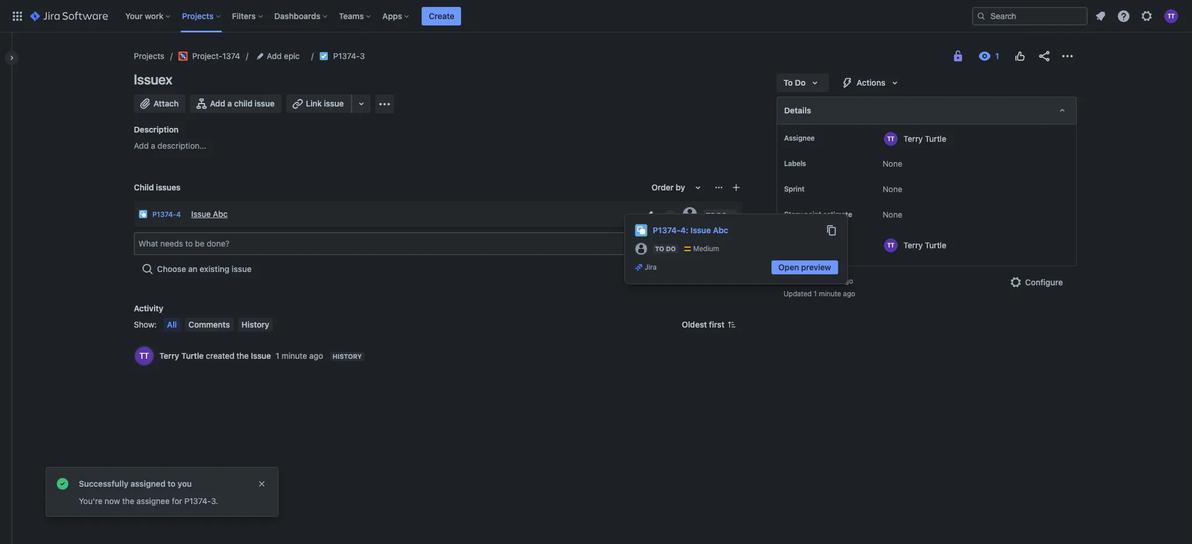 Task type: describe. For each thing, give the bounding box(es) containing it.
1 vertical spatial to do
[[655, 245, 676, 253]]

for
[[172, 497, 182, 506]]

project-1374 link
[[178, 49, 240, 63]]

0 vertical spatial minute
[[817, 277, 839, 286]]

p1374- right for
[[184, 497, 211, 506]]

actions button
[[834, 74, 909, 92]]

created 1 minute ago updated 1 minute ago
[[784, 277, 856, 298]]

configure
[[1026, 278, 1063, 287]]

history inside button
[[242, 320, 269, 330]]

estimate
[[823, 210, 852, 219]]

story point estimate
[[784, 210, 852, 219]]

teams button
[[336, 7, 376, 25]]

an
[[188, 264, 198, 274]]

notifications image
[[1094, 9, 1108, 23]]

0 horizontal spatial to
[[655, 245, 665, 253]]

jira
[[645, 263, 657, 272]]

0 horizontal spatial abc
[[213, 209, 228, 219]]

p1374-3
[[333, 51, 365, 61]]

edit summary image
[[643, 207, 657, 221]]

project-1374
[[192, 51, 240, 61]]

issue type: subtask image
[[138, 210, 148, 219]]

open preview
[[779, 263, 832, 272]]

now
[[105, 497, 120, 506]]

your work
[[125, 11, 164, 21]]

add for add a child issue
[[210, 99, 225, 108]]

0 vertical spatial issue
[[191, 209, 211, 219]]

1 vertical spatial do
[[666, 245, 676, 253]]

project-
[[192, 51, 222, 61]]

link issue
[[306, 99, 344, 108]]

description...
[[158, 141, 207, 151]]

banner containing your work
[[0, 0, 1193, 32]]

teams
[[339, 11, 364, 21]]

a for description...
[[151, 141, 155, 151]]

open preview button
[[772, 261, 839, 275]]

share image
[[1038, 49, 1052, 63]]

2 vertical spatial terry
[[159, 351, 179, 361]]

a for child
[[228, 99, 232, 108]]

work
[[145, 11, 164, 21]]

minute for terry turtle created the issue 1 minute ago
[[282, 351, 307, 361]]

1 horizontal spatial history
[[333, 353, 362, 360]]

link web pages and more image
[[354, 97, 368, 111]]

Child issues field
[[135, 234, 742, 254]]

issues
[[156, 183, 181, 192]]

created
[[784, 277, 810, 286]]

2 horizontal spatial issue
[[691, 225, 711, 235]]

- button
[[661, 203, 677, 221]]

sidebar navigation image
[[0, 46, 25, 70]]

add app image
[[378, 97, 391, 111]]

do inside dropdown button
[[795, 78, 806, 88]]

dashboards
[[274, 11, 321, 21]]

to do button
[[777, 74, 829, 92]]

oldest
[[682, 320, 707, 330]]

choose
[[157, 264, 186, 274]]

unassigned image
[[636, 243, 647, 255]]

3
[[360, 51, 365, 61]]

0 vertical spatial terry
[[904, 134, 923, 143]]

description
[[134, 125, 179, 134]]

add a child issue button
[[190, 94, 282, 113]]

0 vertical spatial turtle
[[925, 134, 947, 143]]

copy link to issue image
[[363, 51, 372, 60]]

choose an existing issue button
[[134, 260, 259, 279]]

epic
[[284, 51, 300, 61]]

help image
[[1117, 9, 1131, 23]]

project 1374 image
[[178, 52, 188, 61]]

vote options: no one has voted for this issue yet. image
[[1014, 49, 1027, 63]]

p1374-3 link
[[333, 49, 365, 63]]

by
[[676, 183, 685, 192]]

comments button
[[185, 318, 233, 332]]

2 horizontal spatial issue
[[324, 99, 344, 108]]

open
[[779, 263, 799, 272]]

issue abc link
[[187, 203, 661, 226]]

1 for terry turtle created the issue 1 minute ago
[[276, 351, 279, 361]]

all
[[167, 320, 177, 330]]

story
[[784, 210, 803, 219]]

none for labels
[[883, 159, 903, 169]]

activity
[[134, 304, 163, 313]]

2 terry turtle from the top
[[904, 240, 947, 250]]

successfully assigned to you
[[79, 479, 192, 489]]

issue for add a child issue
[[255, 99, 275, 108]]

projects for projects link
[[134, 51, 164, 61]]

p1374-4: issue abc link
[[653, 225, 729, 235]]

minute for created 1 minute ago updated 1 minute ago
[[819, 290, 842, 298]]

your
[[125, 11, 143, 21]]

1 horizontal spatial abc
[[713, 225, 729, 235]]

configure link
[[1002, 274, 1070, 292]]

4
[[176, 210, 181, 219]]

to do inside dropdown button
[[784, 78, 806, 88]]

child
[[234, 99, 253, 108]]

p1374- for 4:
[[653, 225, 681, 235]]

menu bar containing all
[[161, 318, 275, 332]]

labels
[[784, 159, 806, 168]]

updated
[[784, 290, 812, 298]]

add epic button
[[254, 49, 303, 63]]

1 horizontal spatial the
[[237, 351, 249, 361]]

order by
[[652, 183, 685, 192]]



Task type: vqa. For each thing, say whether or not it's contained in the screenshot.
The 'Minute' associated with Terry Turtle created the Issue 1 minute ago
yes



Task type: locate. For each thing, give the bounding box(es) containing it.
search image
[[977, 11, 986, 21]]

show:
[[134, 320, 157, 330]]

p1374- left copy link to issue icon
[[333, 51, 360, 61]]

abc
[[213, 209, 228, 219], [713, 225, 729, 235]]

issue right link
[[324, 99, 344, 108]]

2 vertical spatial turtle
[[181, 351, 204, 361]]

4:
[[681, 225, 689, 235]]

history button
[[238, 318, 273, 332]]

1 vertical spatial ago
[[844, 290, 856, 298]]

actions image
[[1061, 49, 1075, 63]]

add inside 'popup button'
[[267, 51, 282, 61]]

0 horizontal spatial projects
[[134, 51, 164, 61]]

2 vertical spatial none
[[883, 210, 903, 220]]

the right now
[[122, 497, 134, 506]]

turtle
[[925, 134, 947, 143], [925, 240, 947, 250], [181, 351, 204, 361]]

2 vertical spatial minute
[[282, 351, 307, 361]]

ago
[[841, 277, 854, 286], [844, 290, 856, 298], [309, 351, 323, 361]]

a inside add a child issue 'button'
[[228, 99, 232, 108]]

0 horizontal spatial to do
[[655, 245, 676, 253]]

dismiss image
[[257, 480, 267, 489]]

projects up project-
[[182, 11, 214, 21]]

1 horizontal spatial projects
[[182, 11, 214, 21]]

1 vertical spatial terry turtle
[[904, 240, 947, 250]]

0 vertical spatial to do
[[784, 78, 806, 88]]

1
[[812, 277, 815, 286], [814, 290, 817, 298], [276, 351, 279, 361]]

0 horizontal spatial do
[[666, 245, 676, 253]]

add left epic
[[267, 51, 282, 61]]

projects link
[[134, 49, 164, 63]]

p1374-4: issue abc
[[653, 225, 729, 235]]

assigned
[[131, 479, 166, 489]]

created
[[206, 351, 234, 361]]

jira software image
[[30, 9, 108, 23], [30, 9, 108, 23]]

none for sprint
[[883, 184, 903, 194]]

minute
[[817, 277, 839, 286], [819, 290, 842, 298], [282, 351, 307, 361]]

a left child
[[228, 99, 232, 108]]

0 vertical spatial add
[[267, 51, 282, 61]]

1 none from the top
[[883, 159, 903, 169]]

you're now the assignee for p1374-3.
[[79, 497, 218, 506]]

to right unassigned icon
[[655, 245, 665, 253]]

1 vertical spatial a
[[151, 141, 155, 151]]

0 horizontal spatial history
[[242, 320, 269, 330]]

assignee
[[784, 134, 815, 143]]

abc right 4
[[213, 209, 228, 219]]

1 horizontal spatial to do
[[784, 78, 806, 88]]

issue right 4
[[191, 209, 211, 219]]

assignee
[[137, 497, 170, 506]]

add down description
[[134, 141, 149, 151]]

0 horizontal spatial a
[[151, 141, 155, 151]]

0 vertical spatial the
[[237, 351, 249, 361]]

you're
[[79, 497, 102, 506]]

1 horizontal spatial issue
[[251, 351, 271, 361]]

existing
[[200, 264, 230, 274]]

history
[[242, 320, 269, 330], [333, 353, 362, 360]]

terry turtle
[[904, 134, 947, 143], [904, 240, 947, 250]]

p1374- for 4
[[152, 210, 176, 219]]

terry turtle created the issue 1 minute ago
[[159, 351, 323, 361]]

choose an existing issue
[[157, 264, 252, 274]]

1 vertical spatial turtle
[[925, 240, 947, 250]]

apps
[[383, 11, 402, 21]]

issue right child
[[255, 99, 275, 108]]

p1374- down - at the right of the page
[[653, 225, 681, 235]]

1 vertical spatial none
[[883, 184, 903, 194]]

1 vertical spatial history
[[333, 353, 362, 360]]

child
[[134, 183, 154, 192]]

3 none from the top
[[883, 210, 903, 220]]

the
[[237, 351, 249, 361], [122, 497, 134, 506]]

banner
[[0, 0, 1193, 32]]

preview
[[801, 263, 832, 272]]

your profile and settings image
[[1165, 9, 1179, 23]]

oldest first
[[682, 320, 725, 330]]

settings image
[[1140, 9, 1154, 23]]

1 for created 1 minute ago updated 1 minute ago
[[814, 290, 817, 298]]

projects button
[[179, 7, 225, 25]]

1 vertical spatial issue
[[691, 225, 711, 235]]

first
[[709, 320, 725, 330]]

0 vertical spatial projects
[[182, 11, 214, 21]]

0 vertical spatial 1
[[812, 277, 815, 286]]

2 horizontal spatial add
[[267, 51, 282, 61]]

do down p1374-4: issue abc 'link'
[[666, 245, 676, 253]]

create button
[[422, 7, 462, 25]]

add for add epic
[[267, 51, 282, 61]]

0 vertical spatial terry turtle
[[904, 134, 947, 143]]

link issue button
[[286, 94, 352, 113]]

0 vertical spatial do
[[795, 78, 806, 88]]

projects up issuex
[[134, 51, 164, 61]]

2 vertical spatial issue
[[251, 351, 271, 361]]

all button
[[164, 318, 180, 332]]

a
[[228, 99, 232, 108], [151, 141, 155, 151]]

-
[[670, 210, 673, 219]]

add left child
[[210, 99, 225, 108]]

projects for "projects" "popup button"
[[182, 11, 214, 21]]

projects inside "popup button"
[[182, 11, 214, 21]]

order
[[652, 183, 674, 192]]

a down description
[[151, 141, 155, 151]]

to
[[784, 78, 793, 88], [655, 245, 665, 253]]

issue down history button on the bottom left of the page
[[251, 351, 271, 361]]

p1374-4
[[152, 210, 181, 219]]

copy url image
[[825, 224, 839, 238]]

1 vertical spatial to
[[655, 245, 665, 253]]

1 vertical spatial 1
[[814, 290, 817, 298]]

2 vertical spatial 1
[[276, 351, 279, 361]]

issuex
[[134, 71, 172, 88]]

order by button
[[645, 178, 712, 197]]

1 horizontal spatial to
[[784, 78, 793, 88]]

0 vertical spatial none
[[883, 159, 903, 169]]

add
[[267, 51, 282, 61], [210, 99, 225, 108], [134, 141, 149, 151]]

1 down preview
[[812, 277, 815, 286]]

0 horizontal spatial add
[[134, 141, 149, 151]]

p1374- for 3
[[333, 51, 360, 61]]

do up details
[[795, 78, 806, 88]]

1 vertical spatial minute
[[819, 290, 842, 298]]

Search field
[[972, 7, 1088, 25]]

none
[[883, 159, 903, 169], [883, 184, 903, 194], [883, 210, 903, 220]]

abc up medium
[[713, 225, 729, 235]]

1374
[[222, 51, 240, 61]]

0 horizontal spatial the
[[122, 497, 134, 506]]

0 vertical spatial abc
[[213, 209, 228, 219]]

issue for choose an existing issue
[[232, 264, 252, 274]]

add a description...
[[134, 141, 207, 151]]

2 vertical spatial add
[[134, 141, 149, 151]]

child issues
[[134, 183, 181, 192]]

to up details
[[784, 78, 793, 88]]

1 vertical spatial the
[[122, 497, 134, 506]]

to do up details
[[784, 78, 806, 88]]

issue actions image
[[714, 183, 724, 192]]

alert
[[46, 468, 278, 517]]

primary element
[[7, 0, 972, 32]]

the right created
[[237, 351, 249, 361]]

medium
[[693, 245, 720, 253]]

none for story point estimate
[[883, 210, 903, 220]]

alert containing successfully assigned to you
[[46, 468, 278, 517]]

issue right the 4:
[[691, 225, 711, 235]]

create child image
[[732, 183, 741, 192]]

to do up jira
[[655, 245, 676, 253]]

link
[[306, 99, 322, 108]]

1 vertical spatial add
[[210, 99, 225, 108]]

1 vertical spatial projects
[[134, 51, 164, 61]]

to inside dropdown button
[[784, 78, 793, 88]]

issue inside 'button'
[[255, 99, 275, 108]]

dashboards button
[[271, 7, 332, 25]]

menu bar
[[161, 318, 275, 332]]

success image
[[56, 477, 70, 491]]

to
[[168, 479, 176, 489]]

1 right updated on the bottom
[[814, 290, 817, 298]]

0 vertical spatial ago
[[841, 277, 854, 286]]

ago for terry turtle created the issue 1 minute ago
[[309, 351, 323, 361]]

add a child issue
[[210, 99, 275, 108]]

successfully
[[79, 479, 128, 489]]

jira image
[[635, 263, 644, 272], [635, 263, 644, 272]]

add inside 'button'
[[210, 99, 225, 108]]

1 horizontal spatial add
[[210, 99, 225, 108]]

add epic
[[267, 51, 300, 61]]

p1374- right issue type: subtask image
[[152, 210, 176, 219]]

oldest first button
[[675, 318, 743, 332]]

0 vertical spatial history
[[242, 320, 269, 330]]

attach
[[154, 99, 179, 108]]

ago for created 1 minute ago updated 1 minute ago
[[844, 290, 856, 298]]

details
[[784, 105, 811, 115]]

1 vertical spatial abc
[[713, 225, 729, 235]]

you
[[178, 479, 192, 489]]

3.
[[211, 497, 218, 506]]

assignee pin to top. only you can see pinned fields. image
[[817, 134, 827, 143]]

1 vertical spatial terry
[[904, 240, 923, 250]]

issue abc
[[191, 209, 228, 219]]

1 horizontal spatial do
[[795, 78, 806, 88]]

issue right existing
[[232, 264, 252, 274]]

1 right created
[[276, 351, 279, 361]]

appswitcher icon image
[[10, 9, 24, 23]]

issue
[[191, 209, 211, 219], [691, 225, 711, 235], [251, 351, 271, 361]]

2 none from the top
[[883, 184, 903, 194]]

1 horizontal spatial issue
[[255, 99, 275, 108]]

newest first image
[[727, 320, 736, 330]]

create
[[429, 11, 455, 21]]

add for add a description...
[[134, 141, 149, 151]]

actions
[[857, 78, 886, 88]]

filters button
[[229, 7, 267, 25]]

attach button
[[134, 94, 186, 113]]

1 horizontal spatial a
[[228, 99, 232, 108]]

0 vertical spatial to
[[784, 78, 793, 88]]

comments
[[188, 320, 230, 330]]

to do
[[784, 78, 806, 88], [655, 245, 676, 253]]

p1374-4 link
[[152, 210, 181, 219]]

sprint
[[784, 185, 805, 194]]

details element
[[777, 97, 1077, 125]]

2 vertical spatial ago
[[309, 351, 323, 361]]

unassigned image
[[683, 207, 697, 221]]

0 horizontal spatial issue
[[232, 264, 252, 274]]

task image
[[320, 52, 329, 61]]

do
[[795, 78, 806, 88], [666, 245, 676, 253]]

1 terry turtle from the top
[[904, 134, 947, 143]]

your work button
[[122, 7, 175, 25]]

point
[[804, 210, 822, 219]]

0 horizontal spatial issue
[[191, 209, 211, 219]]

apps button
[[379, 7, 414, 25]]

0 vertical spatial a
[[228, 99, 232, 108]]



